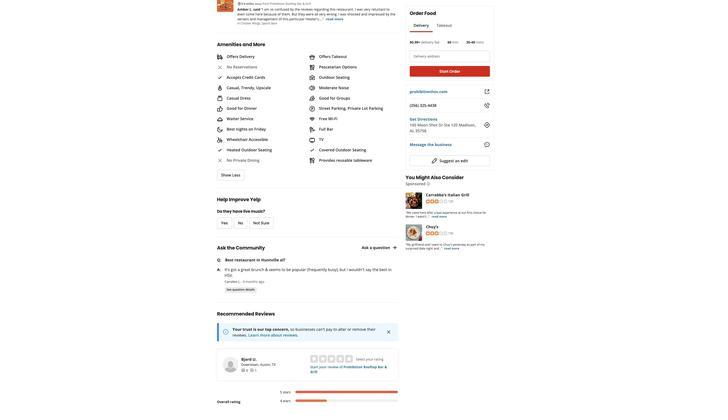 Task type: locate. For each thing, give the bounding box(es) containing it.
24 checkmark v2 image up 24 ambience v2 icon
[[217, 75, 223, 81]]

24 like v2 image
[[217, 106, 223, 112]]

ask a question link
[[362, 245, 398, 251]]

i left went
[[431, 243, 432, 247]]

1 horizontal spatial a
[[370, 245, 372, 251]]

i right dinner.
[[416, 215, 417, 219]]

1 vertical spatial stars
[[283, 399, 291, 404]]

2 horizontal spatial seating
[[353, 148, 366, 153]]

Order delivery text field
[[410, 51, 490, 62]]

1 horizontal spatial your
[[366, 358, 374, 362]]

24 reusable tableware v2 image
[[310, 158, 315, 164]]

delivery for delivery
[[414, 23, 429, 28]]

0 vertical spatial private
[[348, 106, 361, 111]]

0 vertical spatial a
[[434, 211, 436, 215]]

order inside button
[[450, 69, 461, 74]]

read for carrabba's italian grill
[[432, 215, 439, 219]]

group containing yes
[[217, 218, 364, 229]]

1 vertical spatial 3 star rating image
[[426, 232, 447, 236]]

4 down 5
[[280, 399, 282, 404]]

30-
[[467, 40, 472, 45]]

grill right italian
[[461, 193, 470, 198]]

3 star rating image
[[426, 200, 447, 204], [426, 232, 447, 236]]

(frequently
[[307, 267, 327, 273]]

1 horizontal spatial for
[[330, 96, 336, 101]]

24 close v2 image
[[217, 65, 223, 70], [217, 158, 223, 164]]

to left be
[[282, 267, 286, 273]]

24 waiter v2 image
[[217, 117, 223, 122]]

2 vertical spatial read
[[444, 247, 451, 251]]

1 horizontal spatial reviews.
[[283, 333, 299, 338]]

seating
[[336, 75, 350, 80], [258, 148, 272, 153], [353, 148, 366, 153]]

1 horizontal spatial rooftop
[[364, 365, 377, 370]]

rooftop down select your rating
[[364, 365, 377, 370]]

bars
[[271, 21, 277, 25]]

seating for covered outdoor seating
[[353, 148, 366, 153]]

24 info v2 image
[[223, 330, 229, 335]]

24 checkmark v2 image down 24 wheelchair v2 image on the left of the page
[[217, 148, 223, 153]]

read down the wrong.
[[326, 17, 334, 21]]

no inside button
[[238, 221, 243, 226]]

2 3 star rating image from the top
[[426, 232, 447, 236]]

1 horizontal spatial prohibition
[[344, 365, 363, 370]]

ask for ask the community
[[217, 245, 226, 252]]

0 vertical spatial 24 checkmark v2 image
[[217, 75, 223, 81]]

1 vertical spatial our
[[257, 327, 264, 333]]

a up say
[[370, 245, 372, 251]]

prohibition inside prohibition rooftop bar & grill
[[344, 365, 363, 370]]

1 horizontal spatial start
[[440, 69, 449, 74]]

5.0 miles away from prohibition rooftop bar & grill
[[241, 2, 311, 6]]

1 vertical spatial read
[[432, 215, 439, 219]]

0 vertical spatial in
[[237, 21, 240, 25]]

0 horizontal spatial very
[[319, 12, 326, 17]]

0 horizontal spatial ask
[[217, 245, 226, 252]]

seating down accessible
[[258, 148, 272, 153]]

a inside it's got a great brunch & seems to be popular (frequently busy), but i wouldn't say the best in hsv. carolee l. 4 months ago
[[238, 267, 240, 273]]

i inside it's got a great brunch & seems to be popular (frequently busy), but i wouldn't say the best in hsv. carolee l. 4 months ago
[[347, 267, 348, 273]]

nights
[[236, 127, 248, 132]]

our right is
[[257, 327, 264, 333]]

24 food v2 image
[[310, 65, 315, 70]]

read up chuy's
[[432, 215, 439, 219]]

was up shocked
[[357, 7, 363, 12]]

carrabba's
[[426, 193, 447, 198]]

2 horizontal spatial &
[[385, 365, 387, 370]]

1 horizontal spatial question
[[373, 245, 390, 251]]

delivery down order food on the right top
[[414, 23, 429, 28]]

read more up chuy's
[[432, 215, 447, 219]]

carrabba's italian grill image
[[406, 193, 422, 209]]

120 right ste
[[451, 123, 458, 128]]

24 add v2 image
[[392, 245, 398, 251]]

for down the moderate noise
[[330, 96, 336, 101]]

1 horizontal spatial so
[[290, 327, 295, 333]]

takeout up the delivery tab panel
[[437, 23, 452, 28]]

24 shopping v2 image
[[310, 54, 315, 60]]

read more down the wrong.
[[326, 17, 344, 21]]

amber l. said
[[237, 7, 260, 12]]

delivery inside tab list
[[414, 23, 429, 28]]

credit
[[242, 75, 254, 80]]

start inside start order button
[[440, 69, 449, 74]]

rooftop
[[286, 2, 297, 6], [364, 365, 377, 370]]

0 vertical spatial 4
[[243, 280, 245, 284]]

so up because on the left top
[[270, 7, 274, 12]]

24 directions v2 image
[[484, 122, 490, 128]]

carrabba's italian grill link
[[426, 193, 470, 198]]

huntville
[[261, 258, 279, 263]]

by
[[290, 7, 294, 12], [386, 12, 390, 17]]

here down said
[[256, 12, 263, 17]]

best up the 'it's'
[[225, 258, 234, 263]]

0 horizontal spatial reviews.
[[233, 333, 247, 338]]

24 close v2 image for no private dining
[[217, 158, 223, 164]]

0 vertical spatial read
[[326, 17, 334, 21]]

0 horizontal spatial read
[[326, 17, 334, 21]]

3 star rating image down carrabba's at the right
[[426, 200, 447, 204]]

dinner
[[244, 106, 257, 111]]

2 horizontal spatial read
[[444, 247, 451, 251]]

cards
[[255, 75, 265, 80]]

casual
[[227, 96, 239, 101]]

1 vertical spatial private
[[233, 158, 246, 163]]

pescatarian
[[319, 64, 341, 70]]

in right best
[[388, 267, 392, 273]]

1 stars from the top
[[283, 391, 291, 395]]

carrabba's italian grill
[[426, 193, 470, 198]]

in up brunch at the left
[[257, 258, 260, 263]]

0 vertical spatial no
[[227, 64, 232, 70]]

so right concern,
[[290, 327, 295, 333]]

for left dinner
[[238, 106, 243, 111]]

help
[[217, 196, 228, 203]]

reviews.
[[233, 333, 247, 338], [283, 333, 299, 338]]

tab list containing delivery
[[410, 23, 456, 32]]

reviews. down the your
[[233, 333, 247, 338]]

0 horizontal spatial takeout
[[332, 54, 347, 59]]

120 down carrabba's italian grill link
[[448, 200, 453, 204]]

24 nightlife v2 image
[[310, 127, 315, 133]]

grill down the start your review of
[[310, 370, 318, 375]]

bar right full
[[327, 127, 333, 132]]

you
[[406, 174, 415, 181]]

i inside '"we came here after a bad experience at our first choice for dinner. i wasn't…"'
[[416, 215, 417, 219]]

ask inside 'link'
[[362, 245, 369, 251]]

in left chicken
[[237, 21, 240, 25]]

groups
[[337, 96, 350, 101]]

rooftop inside prohibition rooftop bar & grill
[[364, 365, 377, 370]]

read more right and…"
[[444, 247, 460, 251]]

so
[[270, 7, 274, 12], [290, 327, 295, 333]]

16 friends v2 image
[[241, 369, 245, 373]]

and left went
[[425, 243, 430, 247]]

seating up noise
[[336, 75, 350, 80]]

0 horizontal spatial a
[[238, 267, 240, 273]]

no up "accepts" at left top
[[227, 64, 232, 70]]

0 horizontal spatial outdoor
[[241, 148, 257, 153]]

1 horizontal spatial takeout
[[437, 23, 452, 28]]

0 horizontal spatial offers
[[227, 54, 238, 59]]

2 vertical spatial &
[[385, 365, 387, 370]]

0 vertical spatial order
[[410, 10, 424, 17]]

1 horizontal spatial in
[[257, 258, 260, 263]]

private
[[348, 106, 361, 111], [233, 158, 246, 163]]

servers
[[237, 17, 249, 21]]

group
[[217, 218, 364, 229]]

for right choice
[[483, 211, 487, 215]]

you might also consider
[[406, 174, 464, 181]]

1 horizontal spatial outdoor
[[319, 75, 335, 80]]

delivery inside amenities and more element
[[239, 54, 255, 59]]

1 vertical spatial read more
[[432, 215, 447, 219]]

None radio
[[310, 356, 318, 363], [319, 356, 327, 363], [337, 356, 344, 363], [310, 356, 318, 363], [319, 356, 327, 363], [337, 356, 344, 363]]

2 vertical spatial grill
[[310, 370, 318, 375]]

more left as on the bottom right of page
[[452, 247, 460, 251]]

directions
[[418, 117, 438, 122]]

grill up 'reviews'
[[306, 2, 311, 6]]

part
[[471, 243, 476, 247]]

seating up tableware
[[353, 148, 366, 153]]

outdoor up moderate at the top left of the page
[[319, 75, 335, 80]]

bad
[[437, 211, 442, 215]]

was down restaurant.
[[340, 12, 347, 17]]

24 night v2 image
[[217, 127, 223, 133]]

1 horizontal spatial this
[[330, 7, 336, 12]]

wings,
[[252, 21, 261, 25]]

3 star rating image for carrabba's italian grill
[[426, 200, 447, 204]]

even
[[237, 12, 245, 17]]

0 vertical spatial read more
[[326, 17, 344, 21]]

remove
[[353, 327, 366, 333]]

surprised
[[406, 247, 419, 251]]

1 horizontal spatial here
[[420, 211, 426, 215]]

a left bad
[[434, 211, 436, 215]]

0 horizontal spatial so
[[270, 7, 274, 12]]

chuy's
[[426, 225, 439, 230]]

music?
[[251, 209, 265, 215]]

0 vertical spatial &
[[303, 2, 305, 6]]

0 horizontal spatial rating
[[230, 400, 241, 405]]

rating right select
[[374, 358, 384, 362]]

they right do
[[223, 209, 232, 215]]

casual dress
[[227, 96, 251, 101]]

0 vertical spatial for
[[330, 96, 336, 101]]

more down top
[[260, 333, 270, 338]]

suggest an edit button
[[410, 156, 490, 166]]

and inside "my girlfriend and i went to chuy's yesterday as part of my surprised date night and…"
[[425, 243, 430, 247]]

1 24 close v2 image from the top
[[217, 65, 223, 70]]

so inside "i am so confused by the reviews regarding this restaurant. i was very reluctant to even come here because of them. but they were all very wrong. i was shocked and impressed by the servers and management of this particular hooter's.…"
[[270, 7, 274, 12]]

this up the wrong.
[[330, 7, 336, 12]]

0 vertical spatial 3 star rating image
[[426, 200, 447, 204]]

to
[[387, 7, 390, 12], [440, 243, 443, 247], [282, 267, 286, 273], [334, 327, 337, 333]]

best
[[227, 127, 235, 132], [225, 258, 234, 263]]

show less button
[[217, 170, 245, 181]]

overall
[[217, 400, 229, 405]]

2 horizontal spatial for
[[483, 211, 487, 215]]

your right select
[[366, 358, 374, 362]]

in inside it's got a great brunch & seems to be popular (frequently busy), but i wouldn't say the best in hsv. carolee l. 4 months ago
[[388, 267, 392, 273]]

2 offers from the left
[[319, 54, 331, 59]]

24 parking v2 image
[[310, 106, 315, 112]]

downtown,
[[241, 363, 259, 368]]

0 horizontal spatial &
[[265, 267, 268, 273]]

the right message
[[428, 142, 434, 148]]

0 horizontal spatial question
[[232, 288, 245, 292]]

italian
[[448, 193, 460, 198]]

rating right overall
[[230, 400, 241, 405]]

bar
[[297, 2, 302, 6], [327, 127, 333, 132], [378, 365, 384, 370]]

0 vertical spatial this
[[330, 7, 336, 12]]

0 horizontal spatial in
[[237, 21, 240, 25]]

not sure
[[253, 221, 270, 226]]

delivery up reservations
[[239, 54, 255, 59]]

so inside so businesses can't pay to alter or remove their reviews.
[[290, 327, 295, 333]]

0 vertical spatial our
[[462, 211, 466, 215]]

brunch
[[251, 267, 264, 273]]

1 vertical spatial best
[[225, 258, 234, 263]]

0 vertical spatial by
[[290, 7, 294, 12]]

4 left months
[[243, 280, 245, 284]]

0 horizontal spatial for
[[238, 106, 243, 111]]

best inside amenities and more element
[[227, 127, 235, 132]]

fee
[[435, 40, 440, 45]]

0 vertical spatial so
[[270, 7, 274, 12]]

5
[[280, 391, 282, 395]]

i right but on the bottom of the page
[[347, 267, 348, 273]]

the up but
[[295, 7, 300, 12]]

outdoor up "reusable"
[[336, 148, 352, 153]]

1 vertical spatial 24 close v2 image
[[217, 158, 223, 164]]

read more link for chuy's
[[444, 247, 460, 251]]

outdoor
[[319, 75, 335, 80], [241, 148, 257, 153], [336, 148, 352, 153]]

recommended reviews element
[[202, 303, 414, 407]]

start inside "recommended reviews" element
[[310, 365, 318, 370]]

1 3 star rating image from the top
[[426, 200, 447, 204]]

1 vertical spatial 4
[[280, 399, 282, 404]]

0 vertical spatial very
[[364, 7, 371, 12]]

order
[[410, 10, 424, 17], [450, 69, 461, 74]]

start left review
[[310, 365, 318, 370]]

your left review
[[319, 365, 327, 370]]

i right the wrong.
[[339, 12, 340, 17]]

particular
[[290, 17, 305, 21]]

they up particular
[[298, 12, 305, 17]]

yelp
[[250, 196, 261, 203]]

prohibition down select
[[344, 365, 363, 370]]

l. inside it's got a great brunch & seems to be popular (frequently busy), but i wouldn't say the best in hsv. carolee l. 4 months ago
[[238, 280, 241, 284]]

None radio
[[328, 356, 336, 363], [345, 356, 353, 363], [328, 356, 336, 363], [345, 356, 353, 363]]

2 24 checkmark v2 image from the top
[[217, 148, 223, 153]]

24 checkmark v2 image
[[217, 75, 223, 81], [217, 148, 223, 153]]

reusable
[[336, 158, 353, 163]]

delivery left address
[[414, 54, 427, 59]]

and right shocked
[[361, 12, 367, 17]]

takeout inside amenities and more element
[[332, 54, 347, 59]]

1 24 checkmark v2 image from the top
[[217, 75, 223, 81]]

prohibition up the confused
[[270, 2, 285, 6]]

read more link up chuy's
[[432, 215, 447, 219]]

casual, trendy, upscale
[[227, 85, 271, 91]]

to inside "my girlfriend and i went to chuy's yesterday as part of my surprised date night and…"
[[440, 243, 443, 247]]

"my girlfriend and i went to chuy's yesterday as part of my surprised date night and…"
[[406, 243, 485, 251]]

0 vertical spatial good
[[319, 96, 329, 101]]

0 horizontal spatial good
[[227, 106, 237, 111]]

0 horizontal spatial your
[[319, 365, 327, 370]]

covered
[[319, 148, 335, 153]]

girlfriend
[[412, 243, 424, 247]]

ask up say
[[362, 245, 369, 251]]

i up shocked
[[355, 7, 356, 12]]

24 external link v2 image
[[484, 89, 490, 95]]

4 inside filter reviews by 4 stars rating element
[[280, 399, 282, 404]]

0 horizontal spatial bar
[[297, 2, 302, 6]]

this down them. at the left of page
[[283, 17, 289, 21]]

1 vertical spatial order
[[450, 69, 461, 74]]

a right got
[[238, 267, 240, 273]]

ask up q:
[[217, 245, 226, 252]]

choice
[[473, 211, 482, 215]]

start down order delivery text field
[[440, 69, 449, 74]]

question inside 'link'
[[373, 245, 390, 251]]

1 vertical spatial read more link
[[432, 215, 447, 219]]

2 vertical spatial read more
[[444, 247, 460, 251]]

more
[[253, 41, 265, 48]]

1 horizontal spatial bar
[[327, 127, 333, 132]]

rooftop up the confused
[[286, 2, 297, 6]]

was
[[357, 7, 363, 12], [340, 12, 347, 17]]

read more link right and…"
[[444, 247, 460, 251]]

our right at
[[462, 211, 466, 215]]

bar inside amenities and more element
[[327, 127, 333, 132]]

l. up come
[[250, 7, 253, 12]]

0 horizontal spatial here
[[256, 12, 263, 17]]

3 star rating image down chuy's
[[426, 232, 447, 236]]

to right pay
[[334, 327, 337, 333]]

2 24 close v2 image from the top
[[217, 158, 223, 164]]

1 vertical spatial start
[[310, 365, 318, 370]]

1 vertical spatial question
[[232, 288, 245, 292]]

2 horizontal spatial outdoor
[[336, 148, 352, 153]]

24 checkmark v2 image
[[310, 148, 315, 153]]

see
[[227, 288, 232, 292]]

very down regarding
[[319, 12, 326, 17]]

carolee
[[225, 280, 237, 284]]

very up impressed
[[364, 7, 371, 12]]

& inside prohibition rooftop bar & grill
[[385, 365, 387, 370]]

1 vertical spatial no
[[227, 158, 232, 163]]

2 stars from the top
[[283, 399, 291, 404]]

tab list
[[410, 23, 456, 32]]

question right see
[[232, 288, 245, 292]]

fi
[[334, 116, 338, 122]]

0 vertical spatial rating
[[374, 358, 384, 362]]

austin,
[[260, 363, 271, 368]]

wouldn't
[[349, 267, 365, 273]]

more
[[335, 17, 344, 21], [439, 215, 447, 219], [452, 247, 460, 251], [260, 333, 270, 338]]

best down waiter
[[227, 127, 235, 132]]

24 phone v2 image
[[484, 103, 490, 109]]

1 vertical spatial they
[[223, 209, 232, 215]]

1 offers from the left
[[227, 54, 238, 59]]

best inside ask the community element
[[225, 258, 234, 263]]

food
[[425, 10, 436, 17]]

stars right 5
[[283, 391, 291, 395]]

1 vertical spatial good
[[227, 106, 237, 111]]

1 horizontal spatial our
[[462, 211, 466, 215]]

the right say
[[373, 267, 379, 273]]

1 reviews. from the left
[[233, 333, 247, 338]]

dinner.
[[406, 215, 415, 219]]

0 vertical spatial takeout
[[437, 23, 452, 28]]

takeout inside tab list
[[437, 23, 452, 28]]

read right and…"
[[444, 247, 451, 251]]

1 vertical spatial l.
[[238, 280, 241, 284]]

of left my
[[477, 243, 480, 247]]

amenities
[[217, 41, 242, 48]]

ask for ask a question
[[362, 245, 369, 251]]

delivery for delivery address
[[414, 54, 427, 59]]

your for select
[[366, 358, 374, 362]]

0 horizontal spatial our
[[257, 327, 264, 333]]

0 horizontal spatial prohibition
[[270, 2, 285, 6]]

no private dining
[[227, 158, 260, 163]]

0 horizontal spatial they
[[223, 209, 232, 215]]

ask
[[217, 245, 226, 252], [362, 245, 369, 251]]

2 vertical spatial read more link
[[444, 247, 460, 251]]

al?
[[280, 258, 286, 263]]

1 vertical spatial in
[[257, 258, 260, 263]]

1 vertical spatial for
[[238, 106, 243, 111]]

no reservations
[[227, 64, 257, 70]]

(256)
[[410, 103, 419, 108]]

0 horizontal spatial rooftop
[[286, 2, 297, 6]]

1 vertical spatial so
[[290, 327, 295, 333]]

24 close v2 image up show
[[217, 158, 223, 164]]

1 horizontal spatial ask
[[362, 245, 369, 251]]

4438
[[428, 103, 437, 108]]

stars down 5 stars
[[283, 399, 291, 404]]

read more for carrabba's italian grill
[[432, 215, 447, 219]]

i inside "my girlfriend and i went to chuy's yesterday as part of my surprised date night and…"
[[431, 243, 432, 247]]

120
[[451, 123, 458, 128], [448, 200, 453, 204]]

good down 'casual'
[[227, 106, 237, 111]]

1 vertical spatial by
[[386, 12, 390, 17]]

so businesses can't pay to alter or remove their reviews.
[[233, 327, 376, 338]]

top
[[265, 327, 272, 333]]

were
[[306, 12, 314, 17]]

private down heated
[[233, 158, 246, 163]]

good for groups
[[319, 96, 350, 101]]

covered outdoor seating
[[319, 148, 366, 153]]

of right bars
[[279, 17, 282, 21]]

order left food
[[410, 10, 424, 17]]

2 vertical spatial bar
[[378, 365, 384, 370]]

to right went
[[440, 243, 443, 247]]

provides reusable tableware
[[319, 158, 372, 163]]

show
[[221, 173, 231, 178]]

start for start your review of
[[310, 365, 318, 370]]

accepts
[[227, 75, 241, 80]]

question left 24 add v2 icon
[[373, 245, 390, 251]]

24 wifi v2 image
[[310, 117, 315, 122]]

1 horizontal spatial read
[[432, 215, 439, 219]]

read more link down the wrong.
[[326, 17, 344, 21]]

chuy's image
[[406, 225, 422, 241]]

offers up pescatarian
[[319, 54, 331, 59]]

no for no reservations
[[227, 64, 232, 70]]

reviews element
[[250, 369, 257, 374]]

bar inside prohibition rooftop bar & grill
[[378, 365, 384, 370]]



Task type: vqa. For each thing, say whether or not it's contained in the screenshot.
what do you need?
no



Task type: describe. For each thing, give the bounding box(es) containing it.
outdoor for heated outdoor seating
[[241, 148, 257, 153]]

impressed
[[368, 12, 385, 17]]

0 vertical spatial bar
[[297, 2, 302, 6]]

for for groups
[[330, 96, 336, 101]]

group inside help improve yelp element
[[217, 218, 364, 229]]

156
[[448, 232, 453, 236]]

bjord u. link
[[241, 357, 257, 363]]

more inside info alert
[[260, 333, 270, 338]]

dress
[[240, 96, 251, 101]]

get directions link
[[410, 117, 438, 122]]

of down the confused
[[278, 12, 281, 17]]

info alert
[[217, 324, 398, 342]]

night
[[426, 247, 433, 251]]

"i am so confused by the reviews regarding this restaurant. i was very reluctant to even come here because of them. but they were all very wrong. i was shocked and impressed by the servers and management of this particular hooter's.…"
[[237, 7, 396, 21]]

parking
[[369, 106, 383, 111]]

went
[[432, 243, 439, 247]]

prohibition rooftop bar & grill
[[310, 365, 387, 375]]

to inside so businesses can't pay to alter or remove their reviews.
[[334, 327, 337, 333]]

moderate
[[319, 85, 337, 91]]

hooters image
[[217, 0, 234, 12]]

24 pencil v2 image
[[432, 158, 438, 164]]

management
[[257, 17, 278, 21]]

of inside "recommended reviews" element
[[340, 365, 343, 370]]

read more for chuy's
[[444, 247, 460, 251]]

no for no
[[238, 221, 243, 226]]

our inside '"we came here after a bad experience at our first choice for dinner. i wasn't…"'
[[462, 211, 466, 215]]

q:
[[217, 258, 221, 263]]

close image
[[386, 330, 392, 336]]

rating element
[[310, 356, 353, 363]]

stars for 5 stars
[[283, 391, 291, 395]]

24 ambience v2 image
[[217, 85, 223, 91]]

help improve yelp element
[[209, 188, 398, 229]]

0 vertical spatial grill
[[306, 2, 311, 6]]

filter reviews by 5 stars rating element
[[275, 391, 398, 395]]

offers for offers delivery
[[227, 54, 238, 59]]

outdoor for covered outdoor seating
[[336, 148, 352, 153]]

of inside "my girlfriend and i went to chuy's yesterday as part of my surprised date night and…"
[[477, 243, 480, 247]]

photo of bjord u. image
[[223, 358, 238, 373]]

came
[[412, 211, 419, 215]]

offers delivery
[[227, 54, 255, 59]]

popular
[[292, 267, 306, 273]]

ask the community
[[217, 245, 265, 252]]

get
[[410, 117, 417, 122]]

ago
[[259, 280, 264, 284]]

but
[[340, 267, 346, 273]]

mins
[[476, 40, 484, 45]]

1 vertical spatial 120
[[448, 200, 453, 204]]

consider
[[442, 174, 464, 181]]

good for good for groups
[[319, 96, 329, 101]]

24 close v2 image for no reservations
[[217, 65, 223, 70]]

amenities and more element
[[209, 33, 402, 181]]

dining
[[247, 158, 260, 163]]

stars for 4 stars
[[283, 399, 291, 404]]

options
[[342, 64, 357, 70]]

0 vertical spatial rooftop
[[286, 2, 297, 6]]

the right impressed
[[391, 12, 396, 17]]

experience
[[443, 211, 458, 215]]

& inside it's got a great brunch & seems to be popular (frequently busy), but i wouldn't say the best in hsv. carolee l. 4 months ago
[[265, 267, 268, 273]]

1 horizontal spatial very
[[364, 7, 371, 12]]

best
[[380, 267, 387, 273]]

the inside it's got a great brunch & seems to be popular (frequently busy), but i wouldn't say the best in hsv. carolee l. 4 months ago
[[373, 267, 379, 273]]

my
[[481, 243, 485, 247]]

review
[[328, 365, 339, 370]]

1 horizontal spatial was
[[357, 7, 363, 12]]

read for chuy's
[[444, 247, 451, 251]]

the inside button
[[428, 142, 434, 148]]

0 vertical spatial read more link
[[326, 17, 344, 21]]

ask the community element
[[209, 237, 406, 293]]

edit
[[461, 158, 468, 164]]

24 message v2 image
[[484, 142, 490, 148]]

1 horizontal spatial seating
[[336, 75, 350, 80]]

best for best nights on friday
[[227, 127, 235, 132]]

but
[[292, 12, 297, 17]]

here inside "i am so confused by the reviews regarding this restaurant. i was very reluctant to even come here because of them. but they were all very wrong. i was shocked and impressed by the servers and management of this particular hooter's.…"
[[256, 12, 263, 17]]

1
[[255, 369, 257, 373]]

they inside help improve yelp element
[[223, 209, 232, 215]]

1 horizontal spatial &
[[303, 2, 305, 6]]

here inside '"we came here after a bad experience at our first choice for dinner. i wasn't…"'
[[420, 211, 426, 215]]

1 horizontal spatial by
[[386, 12, 390, 17]]

dr
[[439, 123, 443, 128]]

24 order v2 image
[[217, 54, 223, 60]]

good for good for dinner
[[227, 106, 237, 111]]

and down come
[[250, 17, 256, 21]]

after
[[427, 211, 434, 215]]

$0.99+
[[410, 40, 421, 45]]

say
[[366, 267, 372, 273]]

the up restaurant
[[227, 245, 235, 252]]

delivery tab panel
[[410, 32, 456, 34]]

sports
[[262, 21, 271, 25]]

trust
[[243, 327, 252, 333]]

wheelchair
[[227, 137, 248, 143]]

for for dinner
[[238, 106, 243, 111]]

more right after
[[439, 215, 447, 219]]

sponsored
[[406, 181, 426, 187]]

friday
[[254, 127, 266, 132]]

their
[[367, 327, 376, 333]]

offers for offers takeout
[[319, 54, 331, 59]]

they inside "i am so confused by the reviews regarding this restaurant. i was very reluctant to even come here because of them. but they were all very wrong. i was shocked and impressed by the servers and management of this particular hooter's.…"
[[298, 12, 305, 17]]

more down the wrong.
[[335, 17, 344, 21]]

325-
[[420, 103, 428, 108]]

great
[[241, 267, 250, 273]]

overall rating
[[217, 400, 241, 405]]

can't
[[316, 327, 325, 333]]

read more link for carrabba's italian grill
[[432, 215, 447, 219]]

wheelchair accessible
[[227, 137, 268, 143]]

24 checkmark v2 image for accepts
[[217, 75, 223, 81]]

a inside '"we came here after a bad experience at our first choice for dinner. i wasn't…"'
[[434, 211, 436, 215]]

friends element
[[241, 369, 248, 374]]

and left more
[[243, 41, 252, 48]]

alter
[[338, 327, 347, 333]]

to inside it's got a great brunch & seems to be popular (frequently busy), but i wouldn't say the best in hsv. carolee l. 4 months ago
[[282, 267, 286, 273]]

24 checkmark v2 image for heated
[[217, 148, 223, 153]]

wasn't…"
[[418, 215, 430, 219]]

learn
[[248, 333, 259, 338]]

heated
[[227, 148, 240, 153]]

grill inside prohibition rooftop bar & grill
[[310, 370, 318, 375]]

0 horizontal spatial this
[[283, 17, 289, 21]]

0 horizontal spatial by
[[290, 7, 294, 12]]

a inside ask a question 'link'
[[370, 245, 372, 251]]

moon
[[418, 123, 428, 128]]

start order button
[[410, 66, 490, 77]]

4 stars
[[280, 399, 291, 404]]

start for start order
[[440, 69, 449, 74]]

24 casual v2 image
[[217, 96, 223, 102]]

filter reviews by 4 stars rating element
[[275, 399, 398, 404]]

30-40 mins
[[467, 40, 484, 45]]

miles
[[246, 2, 254, 6]]

message the business
[[410, 142, 452, 148]]

24 outdoor seating v2 image
[[310, 75, 315, 81]]

wrong.
[[327, 12, 338, 17]]

first
[[467, 211, 473, 215]]

1 vertical spatial grill
[[461, 193, 470, 198]]

them.
[[282, 12, 291, 17]]

offers takeout
[[319, 54, 347, 59]]

your for start
[[319, 365, 327, 370]]

1 horizontal spatial rating
[[374, 358, 384, 362]]

16 marker v2 image
[[237, 2, 241, 6]]

got
[[231, 267, 237, 273]]

1 vertical spatial was
[[340, 12, 347, 17]]

(no rating) image
[[310, 356, 353, 363]]

"we
[[406, 211, 411, 215]]

it's got a great brunch & seems to be popular (frequently busy), but i wouldn't say the best in hsv. carolee l. 4 months ago
[[225, 267, 392, 284]]

no button
[[234, 218, 247, 229]]

seating for heated outdoor seating
[[258, 148, 272, 153]]

lot
[[362, 106, 368, 111]]

1 vertical spatial very
[[319, 12, 326, 17]]

24 wheelchair v2 image
[[217, 137, 223, 143]]

street
[[319, 106, 331, 111]]

said
[[253, 7, 260, 12]]

concern,
[[273, 327, 289, 333]]

improve
[[229, 196, 249, 203]]

months
[[246, 280, 258, 284]]

2 reviews. from the left
[[283, 333, 299, 338]]

0 horizontal spatial order
[[410, 10, 424, 17]]

0 vertical spatial prohibition
[[270, 2, 285, 6]]

community
[[236, 245, 265, 252]]

free wi-fi
[[319, 116, 338, 122]]

suggest
[[440, 158, 454, 164]]

4 inside it's got a great brunch & seems to be popular (frequently busy), but i wouldn't say the best in hsv. carolee l. 4 months ago
[[243, 280, 245, 284]]

16 review v2 image
[[250, 369, 254, 373]]

madison,
[[459, 123, 476, 128]]

confused
[[275, 7, 289, 12]]

for inside '"we came here after a bad experience at our first choice for dinner. i wasn't…"'
[[483, 211, 487, 215]]

16 info v2 image
[[427, 182, 431, 186]]

our inside info alert
[[257, 327, 264, 333]]

24 sound on v2 image
[[310, 85, 315, 91]]

a:
[[217, 267, 221, 273]]

to inside "i am so confused by the reviews regarding this restaurant. i was very reluctant to even come here because of them. but they were all very wrong. i was shocked and impressed by the servers and management of this particular hooter's.…"
[[387, 7, 390, 12]]

no for no private dining
[[227, 158, 232, 163]]

noise
[[339, 85, 349, 91]]

24 television v2 image
[[310, 137, 315, 143]]

120 inside get directions 100 moon shot dr ste 120 madison, al 35758
[[451, 123, 458, 128]]

reviews. inside so businesses can't pay to alter or remove their reviews.
[[233, 333, 247, 338]]

0 vertical spatial l.
[[250, 7, 253, 12]]

best for best restaurant in huntville al?
[[225, 258, 234, 263]]

24 groups v2 image
[[310, 96, 315, 102]]

3 star rating image for chuy's
[[426, 232, 447, 236]]



